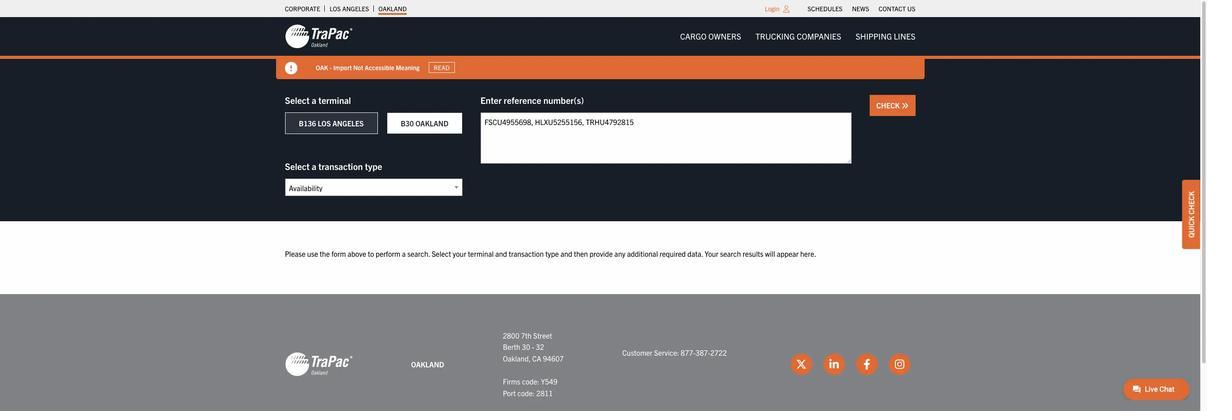 Task type: locate. For each thing, give the bounding box(es) containing it.
to
[[368, 250, 374, 259]]

1 vertical spatial check
[[1187, 192, 1196, 215]]

1 horizontal spatial -
[[532, 343, 534, 352]]

oakland image
[[285, 24, 352, 49], [285, 352, 352, 378]]

schedules
[[808, 5, 843, 13]]

1 vertical spatial code:
[[517, 389, 535, 398]]

contact us link
[[879, 2, 916, 15]]

0 vertical spatial oakland
[[379, 5, 407, 13]]

0 vertical spatial select
[[285, 95, 310, 106]]

angeles
[[342, 5, 369, 13], [332, 119, 364, 128]]

service:
[[654, 349, 679, 358]]

0 horizontal spatial and
[[495, 250, 507, 259]]

0 vertical spatial menu bar
[[803, 2, 920, 15]]

customer service: 877-387-2722
[[622, 349, 727, 358]]

0 vertical spatial angeles
[[342, 5, 369, 13]]

2722
[[710, 349, 727, 358]]

1 vertical spatial select
[[285, 161, 310, 172]]

lines
[[894, 31, 916, 41]]

check
[[876, 101, 902, 110], [1187, 192, 1196, 215]]

1 vertical spatial oakland
[[415, 119, 449, 128]]

not
[[353, 63, 363, 71]]

los right corporate link
[[330, 5, 341, 13]]

-
[[329, 63, 332, 71], [532, 343, 534, 352]]

perform
[[376, 250, 400, 259]]

and
[[495, 250, 507, 259], [561, 250, 572, 259]]

0 vertical spatial terminal
[[318, 95, 351, 106]]

0 horizontal spatial -
[[329, 63, 332, 71]]

b136
[[299, 119, 316, 128]]

firms code:  y549 port code:  2811
[[503, 377, 557, 398]]

1 vertical spatial oakland image
[[285, 352, 352, 378]]

code:
[[522, 377, 539, 386], [517, 389, 535, 398]]

select up b136
[[285, 95, 310, 106]]

us
[[907, 5, 916, 13]]

select left your
[[432, 250, 451, 259]]

port
[[503, 389, 516, 398]]

0 vertical spatial transaction
[[318, 161, 363, 172]]

cargo owners link
[[673, 27, 748, 46]]

angeles left the oakland link
[[342, 5, 369, 13]]

1 vertical spatial a
[[312, 161, 316, 172]]

- right oak
[[329, 63, 332, 71]]

los angeles link
[[330, 2, 369, 15]]

here.
[[800, 250, 816, 259]]

a
[[312, 95, 316, 106], [312, 161, 316, 172], [402, 250, 406, 259]]

0 vertical spatial oakland image
[[285, 24, 352, 49]]

2 vertical spatial a
[[402, 250, 406, 259]]

1 vertical spatial transaction
[[509, 250, 544, 259]]

code: up 2811
[[522, 377, 539, 386]]

footer containing 2800 7th street
[[0, 294, 1200, 412]]

a for terminal
[[312, 95, 316, 106]]

search.
[[407, 250, 430, 259]]

0 horizontal spatial type
[[365, 161, 382, 172]]

and right your
[[495, 250, 507, 259]]

accessible
[[365, 63, 394, 71]]

a down b136
[[312, 161, 316, 172]]

ca
[[532, 354, 541, 363]]

form
[[331, 250, 346, 259]]

light image
[[783, 5, 790, 13]]

94607
[[543, 354, 564, 363]]

transaction
[[318, 161, 363, 172], [509, 250, 544, 259]]

2800 7th street berth 30 - 32 oakland, ca 94607
[[503, 331, 564, 363]]

the
[[320, 250, 330, 259]]

1 vertical spatial menu bar
[[673, 27, 923, 46]]

your
[[453, 250, 466, 259]]

schedules link
[[808, 2, 843, 15]]

shipping lines
[[856, 31, 916, 41]]

los right b136
[[318, 119, 331, 128]]

login link
[[765, 5, 780, 13]]

number(s)
[[543, 95, 584, 106]]

- inside 'banner'
[[329, 63, 332, 71]]

code: right the port on the bottom of page
[[517, 389, 535, 398]]

oakland
[[379, 5, 407, 13], [415, 119, 449, 128], [411, 360, 444, 369]]

shipping
[[856, 31, 892, 41]]

menu bar containing cargo owners
[[673, 27, 923, 46]]

2811
[[536, 389, 553, 398]]

select down b136
[[285, 161, 310, 172]]

0 vertical spatial check
[[876, 101, 902, 110]]

1 vertical spatial -
[[532, 343, 534, 352]]

- right 30
[[532, 343, 534, 352]]

1 horizontal spatial terminal
[[468, 250, 494, 259]]

0 vertical spatial a
[[312, 95, 316, 106]]

2 vertical spatial select
[[432, 250, 451, 259]]

1 horizontal spatial and
[[561, 250, 572, 259]]

appear
[[777, 250, 799, 259]]

solid image
[[902, 102, 909, 109]]

terminal up b136 los angeles
[[318, 95, 351, 106]]

1 oakland image from the top
[[285, 24, 352, 49]]

menu bar down the light image
[[673, 27, 923, 46]]

0 vertical spatial -
[[329, 63, 332, 71]]

terminal
[[318, 95, 351, 106], [468, 250, 494, 259]]

a left search.
[[402, 250, 406, 259]]

meaning
[[396, 63, 419, 71]]

shipping lines link
[[849, 27, 923, 46]]

corporate link
[[285, 2, 320, 15]]

provide
[[590, 250, 613, 259]]

angeles down select a terminal
[[332, 119, 364, 128]]

banner
[[0, 17, 1207, 79]]

b30 oakland
[[401, 119, 449, 128]]

1 and from the left
[[495, 250, 507, 259]]

companies
[[797, 31, 841, 41]]

read link
[[428, 62, 455, 73]]

Enter reference number(s) text field
[[481, 113, 852, 164]]

los
[[330, 5, 341, 13], [318, 119, 331, 128]]

check button
[[870, 95, 916, 116]]

0 horizontal spatial check
[[876, 101, 902, 110]]

type
[[365, 161, 382, 172], [545, 250, 559, 259]]

terminal right your
[[468, 250, 494, 259]]

select for select a transaction type
[[285, 161, 310, 172]]

trucking
[[756, 31, 795, 41]]

check inside button
[[876, 101, 902, 110]]

387-
[[696, 349, 710, 358]]

footer
[[0, 294, 1200, 412]]

1 horizontal spatial type
[[545, 250, 559, 259]]

menu bar up shipping
[[803, 2, 920, 15]]

menu bar containing schedules
[[803, 2, 920, 15]]

quick
[[1187, 217, 1196, 238]]

a for transaction
[[312, 161, 316, 172]]

7th
[[521, 331, 532, 340]]

and left then
[[561, 250, 572, 259]]

news link
[[852, 2, 869, 15]]

select
[[285, 95, 310, 106], [285, 161, 310, 172], [432, 250, 451, 259]]

then
[[574, 250, 588, 259]]

menu bar
[[803, 2, 920, 15], [673, 27, 923, 46]]

a up b136
[[312, 95, 316, 106]]



Task type: describe. For each thing, give the bounding box(es) containing it.
owners
[[708, 31, 741, 41]]

0 horizontal spatial terminal
[[318, 95, 351, 106]]

contact
[[879, 5, 906, 13]]

0 vertical spatial los
[[330, 5, 341, 13]]

berth
[[503, 343, 520, 352]]

firms
[[503, 377, 520, 386]]

any
[[614, 250, 625, 259]]

0 vertical spatial code:
[[522, 377, 539, 386]]

trucking companies
[[756, 31, 841, 41]]

please use the form above to perform a search. select your terminal and transaction type and then provide any additional required data. your search results will appear here.
[[285, 250, 816, 259]]

quick check link
[[1182, 180, 1200, 249]]

additional
[[627, 250, 658, 259]]

los angeles
[[330, 5, 369, 13]]

30
[[522, 343, 530, 352]]

read
[[434, 64, 450, 72]]

corporate
[[285, 5, 320, 13]]

877-
[[681, 349, 696, 358]]

oak - import not accessible meaning
[[316, 63, 419, 71]]

2 vertical spatial oakland
[[411, 360, 444, 369]]

y549
[[541, 377, 557, 386]]

cargo owners
[[680, 31, 741, 41]]

enter
[[481, 95, 502, 106]]

customer
[[622, 349, 652, 358]]

data.
[[687, 250, 703, 259]]

b30
[[401, 119, 414, 128]]

oak
[[316, 63, 328, 71]]

street
[[533, 331, 552, 340]]

select for select a terminal
[[285, 95, 310, 106]]

your
[[705, 250, 718, 259]]

1 vertical spatial type
[[545, 250, 559, 259]]

use
[[307, 250, 318, 259]]

solid image
[[285, 62, 298, 75]]

2 and from the left
[[561, 250, 572, 259]]

oakland,
[[503, 354, 531, 363]]

0 vertical spatial type
[[365, 161, 382, 172]]

import
[[333, 63, 352, 71]]

enter reference number(s)
[[481, 95, 584, 106]]

1 vertical spatial terminal
[[468, 250, 494, 259]]

b136 los angeles
[[299, 119, 364, 128]]

cargo
[[680, 31, 707, 41]]

- inside 2800 7th street berth 30 - 32 oakland, ca 94607
[[532, 343, 534, 352]]

search
[[720, 250, 741, 259]]

1 horizontal spatial transaction
[[509, 250, 544, 259]]

select a transaction type
[[285, 161, 382, 172]]

oakland link
[[379, 2, 407, 15]]

menu bar inside 'banner'
[[673, 27, 923, 46]]

2 oakland image from the top
[[285, 352, 352, 378]]

above
[[348, 250, 366, 259]]

2800
[[503, 331, 519, 340]]

oakland image inside 'banner'
[[285, 24, 352, 49]]

news
[[852, 5, 869, 13]]

contact us
[[879, 5, 916, 13]]

trucking companies link
[[748, 27, 849, 46]]

login
[[765, 5, 780, 13]]

1 vertical spatial los
[[318, 119, 331, 128]]

will
[[765, 250, 775, 259]]

select a terminal
[[285, 95, 351, 106]]

required
[[660, 250, 686, 259]]

results
[[743, 250, 763, 259]]

32
[[536, 343, 544, 352]]

0 horizontal spatial transaction
[[318, 161, 363, 172]]

reference
[[504, 95, 541, 106]]

1 vertical spatial angeles
[[332, 119, 364, 128]]

quick check
[[1187, 192, 1196, 238]]

1 horizontal spatial check
[[1187, 192, 1196, 215]]

banner containing cargo owners
[[0, 17, 1207, 79]]

please
[[285, 250, 306, 259]]



Task type: vqa. For each thing, say whether or not it's contained in the screenshot.
Info
no



